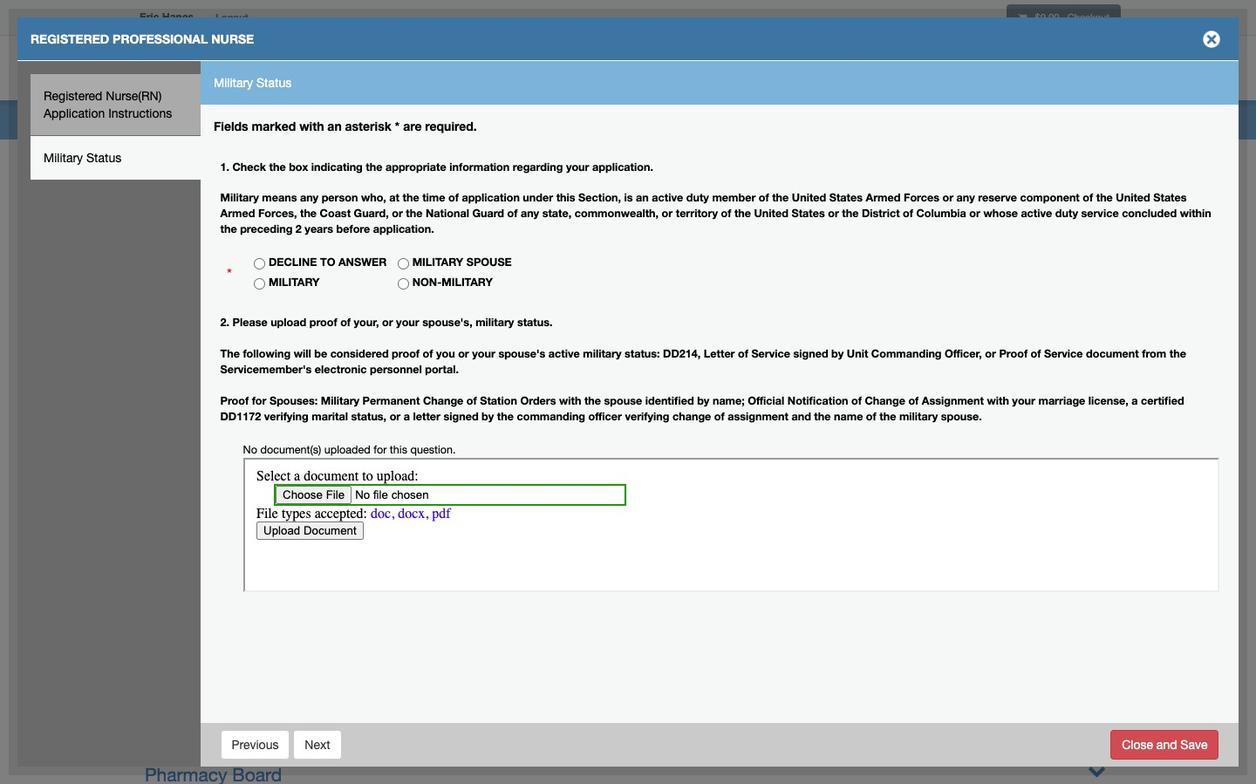 Task type: describe. For each thing, give the bounding box(es) containing it.
0 vertical spatial registered professional nurse
[[31, 31, 254, 46]]

1 horizontal spatial united
[[792, 192, 827, 205]]

please
[[233, 316, 268, 329]]

means
[[262, 192, 297, 205]]

dental board
[[145, 341, 252, 362]]

military inside the following will be considered proof of you or your spouse's active military status: dd214, letter of service signed by unit commanding officer, or proof of service document from the servicemember's electronic personnel portal.
[[583, 347, 622, 360]]

the right name
[[880, 410, 897, 423]]

online services link
[[996, 39, 1126, 100]]

the down station
[[497, 410, 514, 423]]

home
[[854, 64, 885, 76]]

officer,
[[945, 347, 983, 360]]

of up name
[[852, 394, 862, 407]]

marked
[[252, 119, 296, 134]]

cosmetology,
[[209, 312, 321, 333]]

nursing for nursing board (rn, lpn & apn)
[[145, 514, 208, 535]]

spouse's
[[499, 347, 546, 360]]

of left station
[[467, 394, 477, 407]]

& down question.
[[448, 456, 459, 477]]

hanes
[[162, 10, 194, 24]]

indicating
[[311, 160, 363, 173]]

1 horizontal spatial military status
[[214, 76, 292, 90]]

barber,
[[145, 312, 204, 333]]

of right letter
[[738, 347, 749, 360]]

2.
[[220, 316, 230, 329]]

(physician
[[269, 456, 352, 477]]

or left whose
[[970, 207, 981, 220]]

2 verifying from the left
[[625, 410, 670, 423]]

portal.
[[425, 363, 459, 376]]

proof inside proof for spouses: military permanent change of station orders with the spouse identified by name; official notification of change of assignment with your marriage license, a certified dd1172 verifying marital status, or a letter signed by the commanding officer verifying change of assignment and the name of the military spouse.
[[220, 394, 249, 407]]

application. inside military means any person who, at the time of application under this section, is an active duty member of the united states armed forces or any reserve component of the united states armed forces, the coast guard, or the national guard of any state, commonwealth, or territory of the united states or the district of columbia or whose active duty service concluded within the preceding 2 years before application.
[[373, 223, 434, 236]]

for inside proof for spouses: military permanent change of station orders with the spouse identified by name; official notification of change of assignment with your marriage license, a certified dd1172 verifying marital status, or a letter signed by the commanding officer verifying change of assignment and the name of the military spouse.
[[252, 394, 267, 407]]

agency
[[232, 284, 294, 305]]

within
[[1181, 207, 1212, 220]]

time
[[423, 192, 446, 205]]

services
[[1051, 64, 1100, 76]]

or up "columbia"
[[943, 192, 954, 205]]

1 vertical spatial nurse
[[686, 586, 728, 600]]

orders
[[521, 394, 556, 407]]

of up service
[[1083, 192, 1094, 205]]

following
[[243, 347, 291, 360]]

fields
[[214, 119, 248, 134]]

or right you
[[458, 347, 469, 360]]

chevron down image inside occupational therapy board link
[[1088, 733, 1107, 751]]

fingerprint
[[308, 370, 396, 391]]

1 horizontal spatial application.
[[593, 160, 654, 173]]

1 vertical spatial armed
[[220, 207, 255, 220]]

liability
[[210, 399, 273, 420]]

of right guard
[[508, 207, 518, 220]]

military down the military spouse
[[442, 276, 493, 289]]

collection agency board link
[[145, 284, 348, 305]]

your up section,
[[566, 160, 590, 173]]

chiropractor)
[[464, 456, 572, 477]]

collection
[[145, 284, 227, 305]]

massage therapy board link
[[145, 428, 346, 449]]

2 service from the left
[[1045, 347, 1084, 360]]

medical corporation link
[[145, 485, 312, 506]]

occupational
[[145, 736, 254, 757]]

dental
[[145, 341, 198, 362]]

active inside the following will be considered proof of you or your spouse's active military status: dd214, letter of service signed by unit commanding officer, or proof of service document from the servicemember's electronic personnel portal.
[[549, 347, 580, 360]]

2 horizontal spatial with
[[987, 394, 1010, 407]]

online services
[[1010, 64, 1103, 76]]

of left "your,"
[[341, 316, 351, 329]]

lpn
[[309, 514, 344, 535]]

the down member
[[735, 207, 751, 220]]

document(s)
[[260, 443, 321, 456]]

document
[[1087, 347, 1140, 360]]

detective, security, fingerprint & alarm contractor board link
[[145, 370, 613, 391]]

2 change from the left
[[865, 394, 906, 407]]

reserve
[[979, 192, 1018, 205]]

marital
[[312, 410, 348, 423]]

the left district
[[843, 207, 859, 220]]

1 verifying from the left
[[264, 410, 309, 423]]

proof inside the following will be considered proof of you or your spouse's active military status: dd214, letter of service signed by unit commanding officer, or proof of service document from the servicemember's electronic personnel portal.
[[1000, 347, 1028, 360]]

your left "nail"
[[396, 316, 420, 329]]

the up service
[[1097, 192, 1114, 205]]

the up the architecture board link
[[220, 223, 237, 236]]

coast
[[320, 207, 351, 220]]

DECLINE TO ANSWER radio
[[254, 259, 265, 270]]

spouse.
[[941, 410, 983, 423]]

dd214,
[[663, 347, 701, 360]]

chevron down image inside dental board link
[[1088, 339, 1107, 357]]

2. please upload proof of your, or your spouse's, military status.
[[220, 316, 553, 329]]

medical board (physician & surgeon & chiropractor) link
[[145, 454, 1107, 477]]

0 horizontal spatial nurse
[[211, 31, 254, 46]]

0 horizontal spatial *
[[227, 266, 232, 283]]

or right "your,"
[[382, 316, 393, 329]]

of left assignment
[[909, 394, 919, 407]]

architecture
[[145, 255, 244, 276]]

2
[[296, 223, 302, 236]]

1 vertical spatial military status
[[44, 151, 121, 165]]

service
[[1082, 207, 1119, 220]]

forces
[[904, 192, 940, 205]]

1 vertical spatial registered professional nurse
[[512, 586, 728, 600]]

your inside proof for spouses: military permanent change of station orders with the spouse identified by name; official notification of change of assignment with your marriage license, a certified dd1172 verifying marital status, or a letter signed by the commanding officer verifying change of assignment and the name of the military spouse.
[[1013, 394, 1036, 407]]

2 chevron down image from the top
[[1088, 762, 1107, 780]]

1. check the box indicating the appropriate information regarding your application.
[[220, 160, 654, 173]]

of right member
[[759, 192, 770, 205]]

permanent
[[363, 394, 420, 407]]

MILITARY SPOUSE radio
[[398, 259, 409, 270]]

of up marriage
[[1031, 347, 1042, 360]]

officer
[[589, 410, 622, 423]]

the inside the following will be considered proof of you or your spouse's active military status: dd214, letter of service signed by unit commanding officer, or proof of service document from the servicemember's electronic personnel portal.
[[1170, 347, 1187, 360]]

the following will be considered proof of you or your spouse's active military status: dd214, letter of service signed by unit commanding officer, or proof of service document from the servicemember's electronic personnel portal.
[[220, 347, 1187, 376]]

assignment
[[728, 410, 789, 423]]

of down forces
[[903, 207, 914, 220]]

application
[[44, 106, 105, 120]]

1 horizontal spatial for
[[374, 443, 387, 456]]

detective,
[[145, 370, 227, 391]]

decline to answer
[[269, 256, 387, 269]]

the down "notification"
[[815, 410, 831, 423]]

station
[[480, 394, 518, 407]]

license,
[[1089, 394, 1129, 407]]

the down time
[[406, 207, 423, 220]]

1 vertical spatial a
[[404, 410, 410, 423]]

at
[[390, 192, 400, 205]]

person
[[322, 192, 358, 205]]

eric hanes
[[140, 10, 194, 24]]

or down at
[[392, 207, 403, 220]]

servicemember's
[[220, 363, 312, 376]]

shopping cart image
[[1019, 13, 1028, 23]]

proof for spouses: military permanent change of station orders with the spouse identified by name; official notification of change of assignment with your marriage license, a certified dd1172 verifying marital status, or a letter signed by the commanding officer verifying change of assignment and the name of the military spouse.
[[220, 394, 1185, 423]]

online
[[1010, 64, 1048, 76]]

certified
[[1142, 394, 1185, 407]]

corporation
[[214, 485, 312, 506]]

military means any person who, at the time of application under this section, is an active duty member of the united states armed forces or any reserve component of the united states armed forces, the coast guard, or the national guard of any state, commonwealth, or territory of the united states or the district of columbia or whose active duty service concluded within the preceding 2 years before application.
[[220, 192, 1212, 236]]

status:
[[625, 347, 660, 360]]

name;
[[713, 394, 745, 407]]

the up the officer
[[585, 394, 601, 407]]

home link
[[840, 39, 899, 100]]

territory
[[676, 207, 718, 220]]

1 vertical spatial status
[[86, 151, 121, 165]]

NON-MILITARY radio
[[398, 279, 409, 290]]

section,
[[579, 192, 621, 205]]

0 horizontal spatial proof
[[310, 316, 337, 329]]

or left district
[[828, 207, 839, 220]]

of down name;
[[715, 410, 725, 423]]

will
[[294, 347, 311, 360]]

years
[[305, 223, 333, 236]]

guard,
[[354, 207, 389, 220]]

checkout
[[1068, 11, 1110, 23]]

1 horizontal spatial professional
[[591, 586, 683, 600]]

therapy for occupational
[[259, 736, 325, 757]]

occupational therapy board link
[[145, 733, 1107, 757]]

required.
[[425, 119, 477, 134]]

the
[[220, 347, 240, 360]]

application
[[462, 192, 520, 205]]

component
[[1021, 192, 1080, 205]]

logout link
[[202, 0, 262, 35]]

1 vertical spatial this
[[390, 443, 408, 456]]

detective, security, fingerprint & alarm contractor board
[[145, 370, 613, 391]]



Task type: vqa. For each thing, say whether or not it's contained in the screenshot.
left REGISTERED
yes



Task type: locate. For each thing, give the bounding box(es) containing it.
0 vertical spatial for
[[252, 394, 267, 407]]

military left status.
[[476, 316, 514, 329]]

0 horizontal spatial military
[[476, 316, 514, 329]]

of left you
[[423, 347, 433, 360]]

1 vertical spatial by
[[698, 394, 710, 407]]

1 horizontal spatial service
[[1045, 347, 1084, 360]]

or down permanent
[[390, 410, 401, 423]]

assignment
[[922, 394, 984, 407]]

military
[[413, 256, 464, 269], [269, 276, 320, 289], [442, 276, 493, 289]]

2 vertical spatial active
[[549, 347, 580, 360]]

0 vertical spatial an
[[328, 119, 342, 134]]

active up territory
[[652, 192, 684, 205]]

0 horizontal spatial states
[[792, 207, 825, 220]]

accounting board link
[[145, 226, 293, 247]]

spouses:
[[270, 394, 318, 407]]

0 vertical spatial duty
[[687, 192, 709, 205]]

nursing down nursing board (rn, lpn & apn) link
[[208, 586, 251, 600]]

1 vertical spatial for
[[374, 443, 387, 456]]

considered
[[330, 347, 389, 360]]

1 vertical spatial medical
[[145, 485, 209, 506]]

chevron down image inside medical board (physician & surgeon & chiropractor) link
[[1088, 454, 1107, 472]]

application. down at
[[373, 223, 434, 236]]

1 change from the left
[[423, 394, 464, 407]]

this up state,
[[557, 192, 576, 205]]

military status down application
[[44, 151, 121, 165]]

0 vertical spatial a
[[1132, 394, 1139, 407]]

a left letter
[[404, 410, 410, 423]]

application. up is
[[593, 160, 654, 173]]

1 vertical spatial professional
[[591, 586, 683, 600]]

an
[[328, 119, 342, 134], [636, 192, 649, 205]]

the
[[269, 160, 286, 173], [366, 160, 383, 173], [403, 192, 420, 205], [773, 192, 789, 205], [1097, 192, 1114, 205], [300, 207, 317, 220], [406, 207, 423, 220], [735, 207, 751, 220], [843, 207, 859, 220], [220, 223, 237, 236], [1170, 347, 1187, 360], [585, 394, 601, 407], [497, 410, 514, 423], [815, 410, 831, 423], [880, 410, 897, 423]]

1 horizontal spatial nurse
[[686, 586, 728, 600]]

0 vertical spatial proof
[[310, 316, 337, 329]]

united right member
[[792, 192, 827, 205]]

military for military
[[269, 276, 320, 289]]

accounting
[[145, 226, 238, 247]]

0 horizontal spatial verifying
[[264, 410, 309, 423]]

or left territory
[[662, 207, 673, 220]]

your left marriage
[[1013, 394, 1036, 407]]

1 vertical spatial nursing
[[208, 586, 251, 600]]

& up permanent
[[401, 370, 413, 391]]

you
[[436, 347, 455, 360]]

duty
[[687, 192, 709, 205], [1056, 207, 1079, 220]]

registered professional nurse
[[31, 31, 254, 46], [512, 586, 728, 600]]

the right at
[[403, 192, 420, 205]]

question.
[[411, 443, 456, 456]]

0 horizontal spatial armed
[[220, 207, 255, 220]]

any right means
[[300, 192, 319, 205]]

0 horizontal spatial united
[[755, 207, 789, 220]]

limited liability company
[[145, 399, 357, 420]]

0 horizontal spatial any
[[300, 192, 319, 205]]

barber, cosmetology, esthetics & nail technology board link
[[145, 312, 608, 333]]

this inside military means any person who, at the time of application under this section, is an active duty member of the united states armed forces or any reserve component of the united states armed forces, the coast guard, or the national guard of any state, commonwealth, or territory of the united states or the district of columbia or whose active duty service concluded within the preceding 2 years before application.
[[557, 192, 576, 205]]

military inside proof for spouses: military permanent change of station orders with the spouse identified by name; official notification of change of assignment with your marriage license, a certified dd1172 verifying marital status, or a letter signed by the commanding officer verifying change of assignment and the name of the military spouse.
[[900, 410, 938, 423]]

a
[[1132, 394, 1139, 407], [404, 410, 410, 423]]

signed inside the following will be considered proof of you or your spouse's active military status: dd214, letter of service signed by unit commanding officer, or proof of service document from the servicemember's electronic personnel portal.
[[794, 347, 829, 360]]

proof
[[1000, 347, 1028, 360], [220, 394, 249, 407]]

company
[[278, 399, 357, 420]]

armed up 'accounting board' link
[[220, 207, 255, 220]]

0 vertical spatial by
[[832, 347, 844, 360]]

signed left unit
[[794, 347, 829, 360]]

2 horizontal spatial states
[[1154, 192, 1187, 205]]

0 horizontal spatial change
[[423, 394, 464, 407]]

by inside the following will be considered proof of you or your spouse's active military status: dd214, letter of service signed by unit commanding officer, or proof of service document from the servicemember's electronic personnel portal.
[[832, 347, 844, 360]]

commanding
[[517, 410, 586, 423]]

active right spouse's
[[549, 347, 580, 360]]

united down member
[[755, 207, 789, 220]]

the left box
[[269, 160, 286, 173]]

proof right officer,
[[1000, 347, 1028, 360]]

my
[[913, 64, 929, 76]]

1 horizontal spatial status
[[257, 76, 292, 90]]

2 chevron down image from the top
[[1088, 396, 1107, 415]]

1 horizontal spatial change
[[865, 394, 906, 407]]

1 horizontal spatial proof
[[392, 347, 420, 360]]

0 horizontal spatial an
[[328, 119, 342, 134]]

or inside proof for spouses: military permanent change of station orders with the spouse identified by name; official notification of change of assignment with your marriage license, a certified dd1172 verifying marital status, or a letter signed by the commanding officer verifying change of assignment and the name of the military spouse.
[[390, 410, 401, 423]]

verifying
[[264, 410, 309, 423], [625, 410, 670, 423]]

to
[[320, 256, 336, 269]]

0 horizontal spatial service
[[752, 347, 791, 360]]

2 vertical spatial military
[[900, 410, 938, 423]]

spouse
[[467, 256, 512, 269]]

an left asterisk on the left top
[[328, 119, 342, 134]]

1 horizontal spatial duty
[[1056, 207, 1079, 220]]

under
[[523, 192, 553, 205]]

military down decline
[[269, 276, 320, 289]]

1 vertical spatial military
[[583, 347, 622, 360]]

guard
[[473, 207, 504, 220]]

states up concluded
[[1154, 192, 1187, 205]]

1 horizontal spatial active
[[652, 192, 684, 205]]

0 vertical spatial signed
[[794, 347, 829, 360]]

1 horizontal spatial by
[[698, 394, 710, 407]]

1 vertical spatial registered
[[512, 586, 588, 600]]

duty up territory
[[687, 192, 709, 205]]

0 vertical spatial armed
[[866, 192, 901, 205]]

0 horizontal spatial registered professional nurse
[[31, 31, 254, 46]]

illinois department of financial and professional regulation image
[[131, 39, 529, 95]]

medical corporation
[[145, 485, 312, 506]]

1 horizontal spatial registered
[[512, 586, 588, 600]]

0 horizontal spatial by
[[482, 410, 494, 423]]

active
[[652, 192, 684, 205], [1021, 207, 1053, 220], [549, 347, 580, 360]]

chevron down image inside limited liability company link
[[1088, 396, 1107, 415]]

before
[[336, 223, 370, 236]]

& right lpn
[[349, 514, 361, 535]]

0 vertical spatial chevron down image
[[1088, 339, 1107, 357]]

0 vertical spatial *
[[395, 119, 400, 134]]

0 horizontal spatial military status
[[44, 151, 121, 165]]

non-
[[413, 276, 442, 289]]

military up "fields"
[[214, 76, 253, 90]]

by up change at right
[[698, 394, 710, 407]]

nursing for nursing board
[[208, 586, 251, 600]]

0 vertical spatial status
[[257, 76, 292, 90]]

with up the commanding
[[559, 394, 582, 407]]

this up surgeon at the left of page
[[390, 443, 408, 456]]

0 vertical spatial professional
[[113, 31, 208, 46]]

chevron down image for company
[[1088, 396, 1107, 415]]

MILITARY radio
[[254, 279, 265, 290]]

military down assignment
[[900, 410, 938, 423]]

1 medical from the top
[[145, 456, 209, 477]]

chevron down image
[[1088, 339, 1107, 357], [1088, 396, 1107, 415], [1088, 454, 1107, 472]]

2 horizontal spatial military
[[900, 410, 938, 423]]

no document(s) uploaded for this question.
[[243, 443, 456, 456]]

0 vertical spatial proof
[[1000, 347, 1028, 360]]

nursing down medical corporation
[[145, 514, 208, 535]]

dental board link
[[145, 339, 1107, 362]]

0 vertical spatial this
[[557, 192, 576, 205]]

military up marital
[[321, 394, 360, 407]]

0 horizontal spatial registered
[[31, 31, 109, 46]]

chevron down image down license,
[[1088, 454, 1107, 472]]

1 service from the left
[[752, 347, 791, 360]]

professional
[[113, 31, 208, 46], [591, 586, 683, 600]]

* up collection agency board link
[[227, 266, 232, 283]]

the right from
[[1170, 347, 1187, 360]]

member
[[713, 192, 756, 205]]

2 vertical spatial by
[[482, 410, 494, 423]]

1 horizontal spatial with
[[559, 394, 582, 407]]

by
[[832, 347, 844, 360], [698, 394, 710, 407], [482, 410, 494, 423]]

1 horizontal spatial a
[[1132, 394, 1139, 407]]

proof up be
[[310, 316, 337, 329]]

military inside proof for spouses: military permanent change of station orders with the spouse identified by name; official notification of change of assignment with your marriage license, a certified dd1172 verifying marital status, or a letter signed by the commanding officer verifying change of assignment and the name of the military spouse.
[[321, 394, 360, 407]]

military status up marked
[[214, 76, 292, 90]]

0 horizontal spatial application.
[[373, 223, 434, 236]]

be
[[314, 347, 327, 360]]

$0.00 checkout
[[1033, 11, 1110, 23]]

medical for medical corporation
[[145, 485, 209, 506]]

or right officer,
[[986, 347, 997, 360]]

0 horizontal spatial signed
[[444, 410, 479, 423]]

1 horizontal spatial *
[[395, 119, 400, 134]]

2 vertical spatial chevron down image
[[1088, 454, 1107, 472]]

military for military spouse
[[413, 256, 464, 269]]

occupational therapy board
[[145, 736, 380, 757]]

the right member
[[773, 192, 789, 205]]

service up marriage
[[1045, 347, 1084, 360]]

chevron down image for (physician
[[1088, 454, 1107, 472]]

1 vertical spatial active
[[1021, 207, 1053, 220]]

notification
[[788, 394, 849, 407]]

district
[[862, 207, 900, 220]]

1 horizontal spatial armed
[[866, 192, 901, 205]]

fields marked with an asterisk * are required.
[[214, 119, 477, 134]]

2 medical from the top
[[145, 485, 209, 506]]

state,
[[543, 207, 572, 220]]

change down commanding
[[865, 394, 906, 407]]

0 vertical spatial application.
[[593, 160, 654, 173]]

commanding
[[872, 347, 942, 360]]

0 vertical spatial military
[[476, 316, 514, 329]]

by down station
[[482, 410, 494, 423]]

1 vertical spatial proof
[[392, 347, 420, 360]]

& down no document(s) uploaded for this question.
[[357, 456, 369, 477]]

1 horizontal spatial registered professional nurse
[[512, 586, 728, 600]]

chevron down image up license,
[[1088, 339, 1107, 357]]

0 vertical spatial nursing
[[145, 514, 208, 535]]

medical inside medical board (physician & surgeon & chiropractor) link
[[145, 456, 209, 477]]

1 vertical spatial proof
[[220, 394, 249, 407]]

1 horizontal spatial this
[[557, 192, 576, 205]]

2 horizontal spatial any
[[957, 192, 976, 205]]

no
[[243, 443, 257, 456]]

1 horizontal spatial an
[[636, 192, 649, 205]]

an inside military means any person who, at the time of application under this section, is an active duty member of the united states armed forces or any reserve component of the united states armed forces, the coast guard, or the national guard of any state, commonwealth, or territory of the united states or the district of columbia or whose active duty service concluded within the preceding 2 years before application.
[[636, 192, 649, 205]]

0 horizontal spatial a
[[404, 410, 410, 423]]

with right marked
[[300, 119, 324, 134]]

your down technology
[[472, 347, 496, 360]]

proof up dd1172 on the left of the page
[[220, 394, 249, 407]]

status down registered nurse(rn) application instructions
[[86, 151, 121, 165]]

0 horizontal spatial with
[[300, 119, 324, 134]]

limited liability company link
[[145, 396, 1107, 420]]

1 chevron down image from the top
[[1088, 733, 1107, 751]]

1 horizontal spatial any
[[521, 207, 540, 220]]

of down member
[[721, 207, 732, 220]]

change
[[673, 410, 712, 423]]

therapy for massage
[[224, 428, 291, 449]]

with right assignment
[[987, 394, 1010, 407]]

united
[[792, 192, 827, 205], [1117, 192, 1151, 205], [755, 207, 789, 220]]

0 vertical spatial medical
[[145, 456, 209, 477]]

& left "nail"
[[407, 312, 418, 333]]

of
[[449, 192, 459, 205], [759, 192, 770, 205], [1083, 192, 1094, 205], [508, 207, 518, 220], [721, 207, 732, 220], [903, 207, 914, 220], [341, 316, 351, 329], [423, 347, 433, 360], [738, 347, 749, 360], [1031, 347, 1042, 360], [467, 394, 477, 407], [852, 394, 862, 407], [909, 394, 919, 407], [715, 410, 725, 423], [867, 410, 877, 423]]

status up marked
[[257, 76, 292, 90]]

1 vertical spatial application.
[[373, 223, 434, 236]]

& inside accounting board architecture board collection agency board barber, cosmetology, esthetics & nail technology board
[[407, 312, 418, 333]]

states left district
[[792, 207, 825, 220]]

nursing board (rn, lpn & apn)
[[145, 514, 408, 535]]

service up official
[[752, 347, 791, 360]]

the up who, in the top left of the page
[[366, 160, 383, 173]]

military inside military means any person who, at the time of application under this section, is an active duty member of the united states armed forces or any reserve component of the united states armed forces, the coast guard, or the national guard of any state, commonwealth, or territory of the united states or the district of columbia or whose active duty service concluded within the preceding 2 years before application.
[[220, 192, 259, 205]]

columbia
[[917, 207, 967, 220]]

instructions
[[108, 106, 172, 120]]

duty down the 'component' at right top
[[1056, 207, 1079, 220]]

1 horizontal spatial proof
[[1000, 347, 1028, 360]]

proof up personnel
[[392, 347, 420, 360]]

0 horizontal spatial for
[[252, 394, 267, 407]]

proof inside the following will be considered proof of you or your spouse's active military status: dd214, letter of service signed by unit commanding officer, or proof of service document from the servicemember's electronic personnel portal.
[[392, 347, 420, 360]]

for up medical board (physician & surgeon & chiropractor)
[[374, 443, 387, 456]]

0 horizontal spatial status
[[86, 151, 121, 165]]

1 chevron down image from the top
[[1088, 339, 1107, 357]]

alarm
[[418, 370, 465, 391]]

signed inside proof for spouses: military permanent change of station orders with the spouse identified by name; official notification of change of assignment with your marriage license, a certified dd1172 verifying marital status, or a letter signed by the commanding officer verifying change of assignment and the name of the military spouse.
[[444, 410, 479, 423]]

letter
[[413, 410, 441, 423]]

1 vertical spatial *
[[227, 266, 232, 283]]

my account link
[[899, 39, 996, 100]]

0 vertical spatial chevron down image
[[1088, 733, 1107, 751]]

electronic
[[315, 363, 367, 376]]

this
[[557, 192, 576, 205], [390, 443, 408, 456]]

1 horizontal spatial states
[[830, 192, 863, 205]]

$0.00
[[1036, 11, 1060, 23]]

1 vertical spatial signed
[[444, 410, 479, 423]]

0 horizontal spatial this
[[390, 443, 408, 456]]

for down security,
[[252, 394, 267, 407]]

0 horizontal spatial duty
[[687, 192, 709, 205]]

nail
[[423, 312, 454, 333]]

military down application
[[44, 151, 83, 165]]

* left are
[[395, 119, 400, 134]]

letter
[[704, 347, 735, 360]]

0 vertical spatial active
[[652, 192, 684, 205]]

your,
[[354, 316, 379, 329]]

are
[[403, 119, 422, 134]]

marriage
[[1039, 394, 1086, 407]]

verifying down identified on the bottom right of page
[[625, 410, 670, 423]]

unit
[[847, 347, 869, 360]]

medical for medical board (physician & surgeon & chiropractor)
[[145, 456, 209, 477]]

the up "2"
[[300, 207, 317, 220]]

close window image
[[1198, 25, 1226, 53]]

3 chevron down image from the top
[[1088, 454, 1107, 472]]

your inside the following will be considered proof of you or your spouse's active military status: dd214, letter of service signed by unit commanding officer, or proof of service document from the servicemember's electronic personnel portal.
[[472, 347, 496, 360]]

armed up district
[[866, 192, 901, 205]]

of up national
[[449, 192, 459, 205]]

1 horizontal spatial signed
[[794, 347, 829, 360]]

commonwealth,
[[575, 207, 659, 220]]

registered
[[31, 31, 109, 46], [512, 586, 588, 600]]

change down the "alarm"
[[423, 394, 464, 407]]

esthetics
[[326, 312, 402, 333]]

chevron down image
[[1088, 733, 1107, 751], [1088, 762, 1107, 780]]

2 horizontal spatial by
[[832, 347, 844, 360]]

0 horizontal spatial professional
[[113, 31, 208, 46]]

0 vertical spatial nurse
[[211, 31, 254, 46]]

is
[[625, 192, 633, 205]]

a right license,
[[1132, 394, 1139, 407]]

any up "columbia"
[[957, 192, 976, 205]]

0 vertical spatial registered
[[31, 31, 109, 46]]

by left unit
[[832, 347, 844, 360]]

military left status: at the top
[[583, 347, 622, 360]]

1 vertical spatial chevron down image
[[1088, 762, 1107, 780]]

account
[[932, 64, 982, 76]]

with
[[300, 119, 324, 134], [559, 394, 582, 407], [987, 394, 1010, 407]]

of right name
[[867, 410, 877, 423]]

None button
[[220, 730, 290, 760], [294, 730, 342, 760], [1111, 730, 1220, 760], [220, 730, 290, 760], [294, 730, 342, 760], [1111, 730, 1220, 760]]

0 horizontal spatial proof
[[220, 394, 249, 407]]

identified
[[646, 394, 694, 407]]

0 horizontal spatial active
[[549, 347, 580, 360]]

2 horizontal spatial united
[[1117, 192, 1151, 205]]



